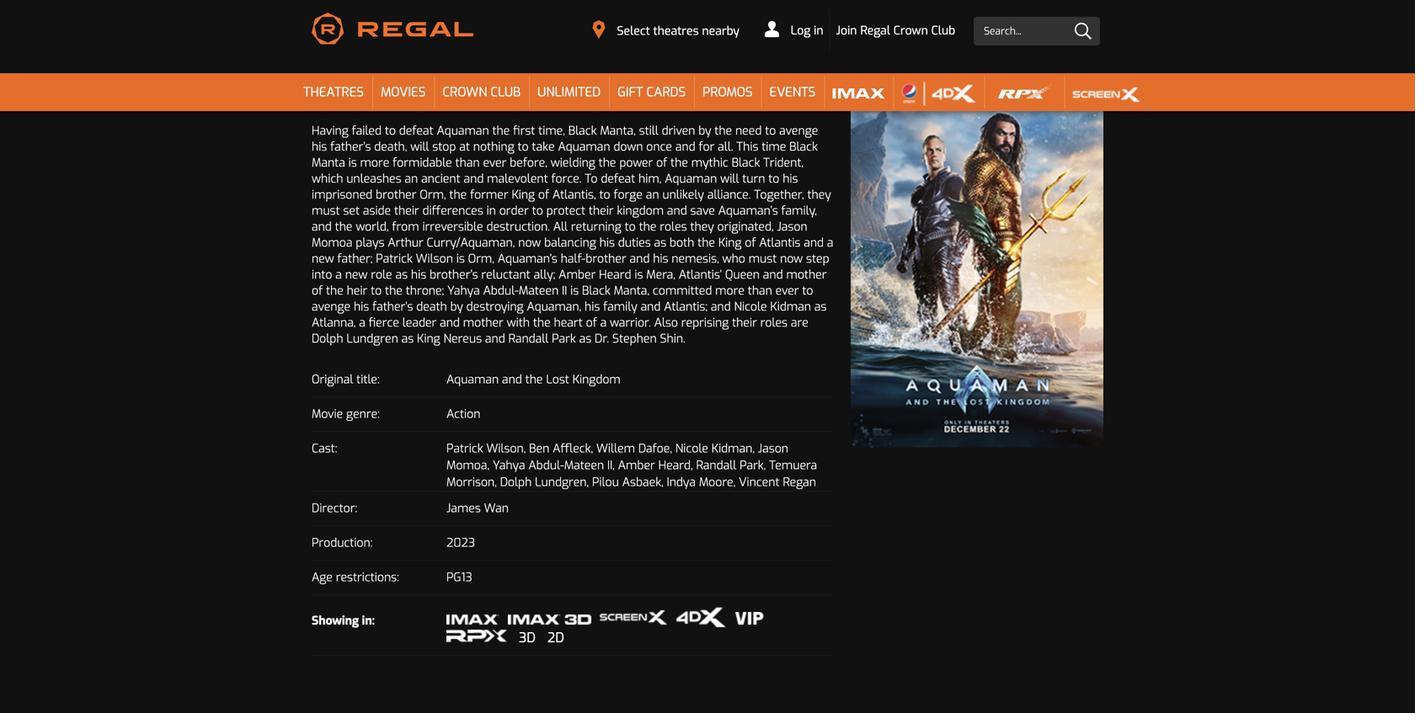 Task type: vqa. For each thing, say whether or not it's contained in the screenshot.
Parties
no



Task type: locate. For each thing, give the bounding box(es) containing it.
irreversible
[[422, 219, 483, 235]]

turn
[[742, 171, 765, 187]]

amber inside patrick wilson, ben affleck, willem dafoe, nicole kidman, jason momoa, yahya abdul-mateen ii, amber heard, randall park, temuera morrison, dolph lundgren, pilou asbaek, indya moore, vincent regan
[[618, 458, 655, 474]]

king down leader at the left top of page
[[417, 331, 440, 347]]

stephen
[[612, 331, 657, 347]]

1 horizontal spatial defeat
[[601, 171, 635, 187]]

new up into
[[312, 251, 334, 267]]

malevolent
[[487, 171, 548, 187]]

0 horizontal spatial in
[[487, 203, 496, 219]]

0 vertical spatial in
[[814, 23, 824, 38]]

age
[[312, 570, 333, 586]]

0 horizontal spatial imax image
[[447, 615, 500, 625]]

1 horizontal spatial than
[[748, 283, 772, 299]]

lost
[[546, 372, 569, 388]]

1 vertical spatial mother
[[463, 315, 504, 331]]

role
[[371, 267, 392, 283]]

father;
[[337, 251, 373, 267]]

1 horizontal spatial by
[[699, 123, 711, 139]]

0 horizontal spatial abdul-
[[483, 283, 519, 299]]

than down queen
[[748, 283, 772, 299]]

first
[[513, 123, 535, 139]]

having
[[312, 123, 349, 139]]

1 horizontal spatial now
[[780, 251, 803, 267]]

defeat up forge
[[601, 171, 635, 187]]

events
[[770, 84, 816, 101]]

new up heir
[[345, 267, 368, 283]]

time,
[[538, 123, 565, 139]]

his down the returning
[[600, 235, 615, 251]]

asbaek,
[[622, 475, 664, 490]]

him,
[[639, 171, 662, 187]]

0 vertical spatial crown
[[894, 23, 928, 38]]

heard
[[599, 267, 631, 283]]

indya
[[667, 475, 696, 490]]

more down queen
[[715, 283, 745, 299]]

in inside the having failed to defeat aquaman the first time, black manta, still driven by the need to avenge his father's death, will stop at nothing to take aquaman down once and for all. this time black manta is more formidable than ever before, wielding the power of the mythic black trident, which unleashes an ancient and malevolent force. to defeat him, aquaman will turn to his imprisoned brother orm, the former king of atlantis, to forge an unlikely alliance. together, they must set aside their differences in order to protect their kingdom and save aquaman's family, and the world, from irreversible destruction.  all returning to the roles they originated, jason momoa plays arthur curry/aquaman, now balancing his duties as both the king of atlantis and a new father; patrick wilson is orm, aquaman's half-brother and his nemesis, who must now step into a new role as his brother's reluctant ally; amber heard is mera, atlantis' queen and mother of the heir to the throne; yahya abdul-mateen ii is black manta, committed more than ever to avenge his father's death by destroying aquaman, his family and atlantis; and nicole kidman as atlanna, a fierce leader and mother with the heart of a warrior. also reprising their roles are dolph lundgren as king nereus and randall park as dr. stephen shin.
[[487, 203, 496, 219]]

amber inside the having failed to defeat aquaman the first time, black manta, still driven by the need to avenge his father's death, will stop at nothing to take aquaman down once and for all. this time black manta is more formidable than ever before, wielding the power of the mythic black trident, which unleashes an ancient and malevolent force. to defeat him, aquaman will turn to his imprisoned brother orm, the former king of atlantis, to forge an unlikely alliance. together, they must set aside their differences in order to protect their kingdom and save aquaman's family, and the world, from irreversible destruction.  all returning to the roles they originated, jason momoa plays arthur curry/aquaman, now balancing his duties as both the king of atlantis and a new father; patrick wilson is orm, aquaman's half-brother and his nemesis, who must now step into a new role as his brother's reluctant ally; amber heard is mera, atlantis' queen and mother of the heir to the throne; yahya abdul-mateen ii is black manta, committed more than ever to avenge his father's death by destroying aquaman, his family and atlantis; and nicole kidman as atlanna, a fierce leader and mother with the heart of a warrior. also reprising their roles are dolph lundgren as king nereus and randall park as dr. stephen shin.
[[559, 267, 596, 283]]

and up the also
[[641, 299, 661, 315]]

jason inside the having failed to defeat aquaman the first time, black manta, still driven by the need to avenge his father's death, will stop at nothing to take aquaman down once and for all. this time black manta is more formidable than ever before, wielding the power of the mythic black trident, which unleashes an ancient and malevolent force. to defeat him, aquaman will turn to his imprisoned brother orm, the former king of atlantis, to forge an unlikely alliance. together, they must set aside their differences in order to protect their kingdom and save aquaman's family, and the world, from irreversible destruction.  all returning to the roles they originated, jason momoa plays arthur curry/aquaman, now balancing his duties as both the king of atlantis and a new father; patrick wilson is orm, aquaman's half-brother and his nemesis, who must now step into a new role as his brother's reluctant ally; amber heard is mera, atlantis' queen and mother of the heir to the throne; yahya abdul-mateen ii is black manta, committed more than ever to avenge his father's death by destroying aquaman, his family and atlantis; and nicole kidman as atlanna, a fierce leader and mother with the heart of a warrior. also reprising their roles are dolph lundgren as king nereus and randall park as dr. stephen shin.
[[777, 219, 808, 235]]

jason down family,
[[777, 219, 808, 235]]

1 vertical spatial new
[[345, 267, 368, 283]]

nicole down queen
[[734, 299, 767, 315]]

1 vertical spatial abdul-
[[529, 458, 564, 474]]

the down once
[[671, 155, 688, 171]]

0 vertical spatial dolph
[[312, 331, 343, 347]]

manta, up family
[[614, 283, 650, 299]]

returning
[[571, 219, 622, 235]]

for
[[699, 139, 715, 155]]

need
[[735, 123, 762, 139]]

1 vertical spatial yahya
[[493, 458, 525, 474]]

unleashes
[[346, 171, 402, 187]]

lundgren,
[[535, 475, 589, 490]]

the up all.
[[715, 123, 732, 139]]

imax image
[[833, 81, 885, 106], [447, 615, 500, 625]]

must
[[312, 203, 340, 219], [749, 251, 777, 267]]

0 horizontal spatial new
[[312, 251, 334, 267]]

0 horizontal spatial will
[[410, 139, 429, 155]]

crown club
[[443, 84, 521, 101]]

1 horizontal spatial avenge
[[779, 123, 818, 139]]

patrick up the momoa,
[[447, 441, 483, 457]]

crown up at
[[443, 84, 487, 101]]

randall down with
[[508, 331, 549, 347]]

1 horizontal spatial mother
[[786, 267, 827, 283]]

log
[[791, 23, 811, 38]]

0 vertical spatial father's
[[330, 139, 371, 155]]

1 horizontal spatial abdul-
[[529, 458, 564, 474]]

vincent
[[739, 475, 780, 490]]

their up from
[[394, 203, 419, 219]]

father's up the fierce
[[372, 299, 413, 315]]

his down heir
[[354, 299, 369, 315]]

1 vertical spatial randall
[[696, 458, 737, 474]]

now down destruction.
[[518, 235, 541, 251]]

0 horizontal spatial more
[[360, 155, 389, 171]]

1 horizontal spatial amber
[[618, 458, 655, 474]]

aquaman's up ally;
[[498, 251, 558, 267]]

their up the returning
[[589, 203, 614, 219]]

running time: 124 minutes
[[581, 68, 675, 106]]

0 horizontal spatial club
[[491, 84, 521, 101]]

they down save
[[690, 219, 714, 235]]

0 horizontal spatial than
[[455, 155, 480, 171]]

will up "alliance."
[[720, 171, 739, 187]]

former
[[470, 187, 509, 203]]

nicole up heard,
[[676, 441, 708, 457]]

of
[[656, 155, 667, 171], [538, 187, 549, 203], [745, 235, 756, 251], [312, 283, 323, 299], [586, 315, 597, 331]]

select theatres nearby
[[617, 23, 740, 39]]

1 horizontal spatial yahya
[[493, 458, 525, 474]]

than
[[455, 155, 480, 171], [748, 283, 772, 299]]

0 horizontal spatial king
[[417, 331, 440, 347]]

1 horizontal spatial club
[[931, 23, 956, 38]]

unlikely
[[663, 187, 704, 203]]

with
[[507, 315, 530, 331]]

1 vertical spatial amber
[[618, 458, 655, 474]]

imax 3d image
[[508, 615, 591, 625]]

pepsi 4dx logo image
[[902, 81, 976, 106]]

0 vertical spatial new
[[312, 251, 334, 267]]

club up the pepsi 4dx logo
[[931, 23, 956, 38]]

user icon image
[[765, 20, 779, 37]]

map marker icon image
[[593, 20, 605, 39]]

1 vertical spatial jason
[[758, 441, 789, 457]]

brother up aside
[[376, 187, 417, 203]]

amber down "half-"
[[559, 267, 596, 283]]

running
[[581, 68, 623, 83]]

now
[[518, 235, 541, 251], [780, 251, 803, 267]]

orm, down ancient
[[420, 187, 446, 203]]

yahya down the wilson,
[[493, 458, 525, 474]]

1 vertical spatial more
[[715, 283, 745, 299]]

1 horizontal spatial patrick
[[447, 441, 483, 457]]

vip image
[[735, 613, 764, 625]]

manta
[[312, 155, 345, 171]]

all
[[553, 219, 568, 235]]

avenge up atlanna,
[[312, 299, 351, 315]]

in right log
[[814, 23, 824, 38]]

jason up temuera at the bottom of the page
[[758, 441, 789, 457]]

at
[[459, 139, 470, 155]]

heard,
[[658, 458, 693, 474]]

director:
[[312, 501, 357, 517]]

abdul- inside patrick wilson, ben affleck, willem dafoe, nicole kidman, jason momoa, yahya abdul-mateen ii, amber heard, randall park, temuera morrison, dolph lundgren, pilou asbaek, indya moore, vincent regan
[[529, 458, 564, 474]]

mateen
[[519, 283, 559, 299], [564, 458, 604, 474]]

0 vertical spatial king
[[512, 187, 535, 203]]

father's down failed
[[330, 139, 371, 155]]

1 vertical spatial king
[[718, 235, 742, 251]]

the
[[492, 123, 510, 139], [715, 123, 732, 139], [599, 155, 616, 171], [671, 155, 688, 171], [449, 187, 467, 203], [335, 219, 353, 235], [639, 219, 657, 235], [698, 235, 715, 251], [326, 283, 344, 299], [385, 283, 403, 299], [533, 315, 551, 331], [525, 372, 543, 388]]

as
[[654, 235, 666, 251], [396, 267, 408, 283], [815, 299, 827, 315], [402, 331, 414, 347], [579, 331, 592, 347]]

a up lundgren
[[359, 315, 366, 331]]

0 vertical spatial mother
[[786, 267, 827, 283]]

orm, down curry/aquaman,
[[468, 251, 494, 267]]

wilson,
[[486, 441, 526, 457]]

manta, up down on the top of the page
[[600, 123, 636, 139]]

a up "step" on the right top of page
[[827, 235, 834, 251]]

1 vertical spatial 2023
[[447, 536, 475, 551]]

1 horizontal spatial crown
[[894, 23, 928, 38]]

more up unleashes
[[360, 155, 389, 171]]

an
[[405, 171, 418, 187], [646, 187, 659, 203]]

information
[[384, 18, 533, 54]]

king up who on the right top of the page
[[718, 235, 742, 251]]

and up former
[[464, 171, 484, 187]]

2d
[[547, 629, 564, 647]]

roles up both at left
[[660, 219, 687, 235]]

0 horizontal spatial by
[[450, 299, 463, 315]]

randall inside the having failed to defeat aquaman the first time, black manta, still driven by the need to avenge his father's death, will stop at nothing to take aquaman down once and for all. this time black manta is more formidable than ever before, wielding the power of the mythic black trident, which unleashes an ancient and malevolent force. to defeat him, aquaman will turn to his imprisoned brother orm, the former king of atlantis, to forge an unlikely alliance. together, they must set aside their differences in order to protect their kingdom and save aquaman's family, and the world, from irreversible destruction.  all returning to the roles they originated, jason momoa plays arthur curry/aquaman, now balancing his duties as both the king of atlantis and a new father; patrick wilson is orm, aquaman's half-brother and his nemesis, who must now step into a new role as his brother's reluctant ally; amber heard is mera, atlantis' queen and mother of the heir to the throne; yahya abdul-mateen ii is black manta, committed more than ever to avenge his father's death by destroying aquaman, his family and atlantis; and nicole kidman as atlanna, a fierce leader and mother with the heart of a warrior. also reprising their roles are dolph lundgren as king nereus and randall park as dr. stephen shin.
[[508, 331, 549, 347]]

kingdom
[[573, 372, 621, 388]]

is right ii
[[570, 283, 579, 299]]

in down former
[[487, 203, 496, 219]]

his down trident,
[[783, 171, 798, 187]]

showing in:
[[312, 613, 375, 629]]

new
[[312, 251, 334, 267], [345, 267, 368, 283]]

1 vertical spatial nicole
[[676, 441, 708, 457]]

jason inside patrick wilson, ben affleck, willem dafoe, nicole kidman, jason momoa, yahya abdul-mateen ii, amber heard, randall park, temuera morrison, dolph lundgren, pilou asbaek, indya moore, vincent regan
[[758, 441, 789, 457]]

black down this
[[732, 155, 760, 171]]

committed
[[653, 283, 712, 299]]

ii
[[562, 283, 567, 299]]

2023 up stop on the top left of the page
[[420, 84, 461, 106]]

from
[[392, 219, 419, 235]]

unlimited
[[538, 84, 601, 101]]

than down at
[[455, 155, 480, 171]]

0 vertical spatial ever
[[483, 155, 507, 171]]

1 horizontal spatial will
[[720, 171, 739, 187]]

dolph down atlanna,
[[312, 331, 343, 347]]

amber
[[559, 267, 596, 283], [618, 458, 655, 474]]

1 vertical spatial mateen
[[564, 458, 604, 474]]

crown club link
[[434, 73, 529, 111]]

warrior.
[[610, 315, 651, 331]]

mateen down ally;
[[519, 283, 559, 299]]

imax image up the movierpx image
[[447, 615, 500, 625]]

1 horizontal spatial ever
[[776, 283, 799, 299]]

0 vertical spatial by
[[699, 123, 711, 139]]

0 horizontal spatial patrick
[[376, 251, 413, 267]]

0 vertical spatial aquaman's
[[718, 203, 778, 219]]

0 vertical spatial jason
[[777, 219, 808, 235]]

roles down kidman
[[760, 315, 788, 331]]

1 vertical spatial aquaman's
[[498, 251, 558, 267]]

black
[[568, 123, 597, 139], [790, 139, 818, 155], [732, 155, 760, 171], [582, 283, 611, 299]]

1 vertical spatial ever
[[776, 283, 799, 299]]

and down "destroying"
[[485, 331, 505, 347]]

as down leader at the left top of page
[[402, 331, 414, 347]]

0 vertical spatial nicole
[[734, 299, 767, 315]]

by right 'death' on the top left of page
[[450, 299, 463, 315]]

must down imprisoned
[[312, 203, 340, 219]]

1 horizontal spatial roles
[[760, 315, 788, 331]]

plays
[[356, 235, 385, 251]]

an down the 'him,'
[[646, 187, 659, 203]]

crown
[[894, 23, 928, 38], [443, 84, 487, 101]]

patrick
[[376, 251, 413, 267], [447, 441, 483, 457]]

leader
[[402, 315, 437, 331]]

an down formidable
[[405, 171, 418, 187]]

mother
[[786, 267, 827, 283], [463, 315, 504, 331]]

0 horizontal spatial orm,
[[420, 187, 446, 203]]

0 vertical spatial yahya
[[447, 283, 480, 299]]

movies link
[[372, 73, 434, 111]]

crown right regal
[[894, 23, 928, 38]]

will up formidable
[[410, 139, 429, 155]]

originated,
[[717, 219, 774, 235]]

1 vertical spatial they
[[690, 219, 714, 235]]

the down set
[[335, 219, 353, 235]]

1 vertical spatial in
[[487, 203, 496, 219]]

roles
[[660, 219, 687, 235], [760, 315, 788, 331]]

0 vertical spatial imax image
[[833, 81, 885, 106]]

theatres
[[653, 23, 699, 39]]

1 vertical spatial orm,
[[468, 251, 494, 267]]

their
[[394, 203, 419, 219], [589, 203, 614, 219], [732, 315, 757, 331]]

0 vertical spatial patrick
[[376, 251, 413, 267]]

mother down "step" on the right top of page
[[786, 267, 827, 283]]

1 horizontal spatial an
[[646, 187, 659, 203]]

1 horizontal spatial aquaman's
[[718, 203, 778, 219]]

death
[[416, 299, 447, 315]]

1 horizontal spatial their
[[589, 203, 614, 219]]

rpx - regal premium experience image
[[993, 81, 1056, 106]]

mother down "destroying"
[[463, 315, 504, 331]]

ever down nothing
[[483, 155, 507, 171]]

0 horizontal spatial aquaman's
[[498, 251, 558, 267]]

take
[[532, 139, 555, 155]]

of up dr.
[[586, 315, 597, 331]]

black down heard
[[582, 283, 611, 299]]

black right time,
[[568, 123, 597, 139]]

dolph inside patrick wilson, ben affleck, willem dafoe, nicole kidman, jason momoa, yahya abdul-mateen ii, amber heard, randall park, temuera morrison, dolph lundgren, pilou asbaek, indya moore, vincent regan
[[500, 475, 532, 490]]

0 vertical spatial 2023
[[420, 84, 461, 106]]

to up time
[[765, 123, 776, 139]]

a up dr.
[[600, 315, 607, 331]]

balancing
[[544, 235, 596, 251]]

0 horizontal spatial mateen
[[519, 283, 559, 299]]

1 horizontal spatial new
[[345, 267, 368, 283]]

0 horizontal spatial avenge
[[312, 299, 351, 315]]

1 vertical spatial defeat
[[601, 171, 635, 187]]

club
[[931, 23, 956, 38], [491, 84, 521, 101]]

wielding
[[551, 155, 595, 171]]

cast:
[[312, 441, 337, 457]]

0 vertical spatial amber
[[559, 267, 596, 283]]

0 horizontal spatial roles
[[660, 219, 687, 235]]

and up momoa
[[312, 219, 332, 235]]

now down atlantis
[[780, 251, 803, 267]]

1 horizontal spatial father's
[[372, 299, 413, 315]]

4dx image
[[676, 607, 727, 629]]

which
[[312, 171, 343, 187]]

king down malevolent
[[512, 187, 535, 203]]

reluctant
[[481, 267, 531, 283]]

about
[[540, 18, 613, 54]]

1 vertical spatial an
[[646, 187, 659, 203]]

1 horizontal spatial king
[[512, 187, 535, 203]]

Search... text field
[[974, 17, 1100, 45]]

theatres link
[[295, 73, 372, 111]]

abdul- down ben
[[529, 458, 564, 474]]

0 vertical spatial mateen
[[519, 283, 559, 299]]

they up family,
[[808, 187, 831, 203]]

dolph up wan
[[500, 475, 532, 490]]



Task type: describe. For each thing, give the bounding box(es) containing it.
the up differences
[[449, 187, 467, 203]]

1 vertical spatial avenge
[[312, 299, 351, 315]]

0 vertical spatial than
[[455, 155, 480, 171]]

2023 inside release date: 22 december 2023
[[420, 84, 461, 106]]

abdul- inside the having failed to defeat aquaman the first time, black manta, still driven by the need to avenge his father's death, will stop at nothing to take aquaman down once and for all. this time black manta is more formidable than ever before, wielding the power of the mythic black trident, which unleashes an ancient and malevolent force. to defeat him, aquaman will turn to his imprisoned brother orm, the former king of atlantis, to forge an unlikely alliance. together, they must set aside their differences in order to protect their kingdom and save aquaman's family, and the world, from irreversible destruction.  all returning to the roles they originated, jason momoa plays arthur curry/aquaman, now balancing his duties as both the king of atlantis and a new father; patrick wilson is orm, aquaman's half-brother and his nemesis, who must now step into a new role as his brother's reluctant ally; amber heard is mera, atlantis' queen and mother of the heir to the throne; yahya abdul-mateen ii is black manta, committed more than ever to avenge his father's death by destroying aquaman, his family and atlantis; and nicole kidman as atlanna, a fierce leader and mother with the heart of a warrior. also reprising their roles are dolph lundgren as king nereus and randall park as dr. stephen shin.
[[483, 283, 519, 299]]

of up protect
[[538, 187, 549, 203]]

to down role on the top left of page
[[371, 283, 382, 299]]

his left family
[[585, 299, 600, 315]]

aside
[[363, 203, 391, 219]]

title:
[[357, 372, 380, 388]]

pilou
[[592, 475, 619, 490]]

log in
[[788, 23, 824, 38]]

action
[[447, 407, 481, 422]]

moviepagescreenx image
[[600, 604, 667, 629]]

1 vertical spatial will
[[720, 171, 739, 187]]

1 horizontal spatial in
[[814, 23, 824, 38]]

as left dr.
[[579, 331, 592, 347]]

movie genre:
[[312, 407, 380, 422]]

1 horizontal spatial imax image
[[833, 81, 885, 106]]

the down down on the top of the page
[[599, 155, 616, 171]]

force.
[[551, 171, 582, 187]]

black up trident,
[[790, 139, 818, 155]]

0 horizontal spatial an
[[405, 171, 418, 187]]

and right queen
[[763, 267, 783, 283]]

2 horizontal spatial king
[[718, 235, 742, 251]]

aquaman up at
[[437, 123, 489, 139]]

1 vertical spatial father's
[[372, 299, 413, 315]]

mateen inside patrick wilson, ben affleck, willem dafoe, nicole kidman, jason momoa, yahya abdul-mateen ii, amber heard, randall park, temuera morrison, dolph lundgren, pilou asbaek, indya moore, vincent regan
[[564, 458, 604, 474]]

failed
[[352, 123, 382, 139]]

his up manta
[[312, 139, 327, 155]]

as right kidman
[[815, 299, 827, 315]]

aquaman up "unlikely"
[[665, 171, 717, 187]]

duties
[[618, 235, 651, 251]]

is up brother's
[[456, 251, 465, 267]]

124
[[581, 84, 607, 106]]

3d
[[519, 629, 536, 647]]

is left mera,
[[635, 267, 643, 283]]

0 horizontal spatial their
[[394, 203, 419, 219]]

both
[[670, 235, 694, 251]]

release
[[312, 68, 351, 83]]

all.
[[718, 139, 733, 155]]

yahya inside patrick wilson, ben affleck, willem dafoe, nicole kidman, jason momoa, yahya abdul-mateen ii, amber heard, randall park, temuera morrison, dolph lundgren, pilou asbaek, indya moore, vincent regan
[[493, 458, 525, 474]]

randall inside patrick wilson, ben affleck, willem dafoe, nicole kidman, jason momoa, yahya abdul-mateen ii, amber heard, randall park, temuera morrison, dolph lundgren, pilou asbaek, indya moore, vincent regan
[[696, 458, 737, 474]]

unlimited link
[[529, 73, 609, 111]]

and up reprising
[[711, 299, 731, 315]]

more information about
[[312, 18, 613, 54]]

2 horizontal spatial their
[[732, 315, 757, 331]]

morrison,
[[447, 475, 497, 490]]

kidman,
[[712, 441, 755, 457]]

0 vertical spatial manta,
[[600, 123, 636, 139]]

as left both at left
[[654, 235, 666, 251]]

restrictions:
[[336, 570, 399, 586]]

nicole inside the having failed to defeat aquaman the first time, black manta, still driven by the need to avenge his father's death, will stop at nothing to take aquaman down once and for all. this time black manta is more formidable than ever before, wielding the power of the mythic black trident, which unleashes an ancient and malevolent force. to defeat him, aquaman will turn to his imprisoned brother orm, the former king of atlantis, to forge an unlikely alliance. together, they must set aside their differences in order to protect their kingdom and save aquaman's family, and the world, from irreversible destruction.  all returning to the roles they originated, jason momoa plays arthur curry/aquaman, now balancing his duties as both the king of atlantis and a new father; patrick wilson is orm, aquaman's half-brother and his nemesis, who must now step into a new role as his brother's reluctant ally; amber heard is mera, atlantis' queen and mother of the heir to the throne; yahya abdul-mateen ii is black manta, committed more than ever to avenge his father's death by destroying aquaman, his family and atlantis; and nicole kidman as atlanna, a fierce leader and mother with the heart of a warrior. also reprising their roles are dolph lundgren as king nereus and randall park as dr. stephen shin.
[[734, 299, 767, 315]]

1 vertical spatial manta,
[[614, 283, 650, 299]]

his up mera,
[[653, 251, 668, 267]]

0 horizontal spatial father's
[[330, 139, 371, 155]]

1 vertical spatial crown
[[443, 84, 487, 101]]

into
[[312, 267, 332, 283]]

patrick inside patrick wilson, ben affleck, willem dafoe, nicole kidman, jason momoa, yahya abdul-mateen ii, amber heard, randall park, temuera morrison, dolph lundgren, pilou asbaek, indya moore, vincent regan
[[447, 441, 483, 457]]

the down role on the top left of page
[[385, 283, 403, 299]]

minutes
[[612, 84, 675, 106]]

and up nereus
[[440, 315, 460, 331]]

willem
[[596, 441, 635, 457]]

regal image
[[312, 13, 473, 44]]

is right manta
[[348, 155, 357, 171]]

0 vertical spatial orm,
[[420, 187, 446, 203]]

family,
[[781, 203, 817, 219]]

aquaman up "action" on the left
[[447, 372, 499, 388]]

and up "step" on the right top of page
[[804, 235, 824, 251]]

1 vertical spatial must
[[749, 251, 777, 267]]

movierpx image
[[447, 630, 507, 643]]

2 vertical spatial king
[[417, 331, 440, 347]]

the up nothing
[[492, 123, 510, 139]]

nereus
[[444, 331, 482, 347]]

genre:
[[346, 407, 380, 422]]

momoa
[[312, 235, 353, 251]]

0 vertical spatial they
[[808, 187, 831, 203]]

1 horizontal spatial more
[[715, 283, 745, 299]]

the left 'lost'
[[525, 372, 543, 388]]

of down originated,
[[745, 235, 756, 251]]

and left 'lost'
[[502, 372, 522, 388]]

of down once
[[656, 155, 667, 171]]

as right role on the top left of page
[[396, 267, 408, 283]]

ancient
[[421, 171, 461, 187]]

gift cards link
[[609, 73, 694, 111]]

original
[[312, 372, 353, 388]]

1 vertical spatial now
[[780, 251, 803, 267]]

0 vertical spatial defeat
[[399, 123, 434, 139]]

0 vertical spatial must
[[312, 203, 340, 219]]

0 vertical spatial roles
[[660, 219, 687, 235]]

date:
[[354, 68, 379, 83]]

to down first
[[518, 139, 529, 155]]

order
[[499, 203, 529, 219]]

to
[[585, 171, 598, 187]]

throne;
[[406, 283, 444, 299]]

aquaman up the wielding
[[558, 139, 610, 155]]

once
[[646, 139, 672, 155]]

set
[[343, 203, 360, 219]]

0 horizontal spatial ever
[[483, 155, 507, 171]]

james
[[447, 501, 481, 517]]

half-
[[561, 251, 586, 267]]

time:
[[626, 68, 652, 83]]

a right into
[[336, 267, 342, 283]]

park
[[552, 331, 576, 347]]

shin.
[[660, 331, 686, 347]]

original title:
[[312, 372, 380, 388]]

fierce
[[369, 315, 399, 331]]

are
[[791, 315, 809, 331]]

aquaman and the lost kingdom
[[447, 372, 621, 388]]

promos link
[[694, 73, 761, 111]]

lundgren
[[347, 331, 398, 347]]

patrick inside the having failed to defeat aquaman the first time, black manta, still driven by the need to avenge his father's death, will stop at nothing to take aquaman down once and for all. this time black manta is more formidable than ever before, wielding the power of the mythic black trident, which unleashes an ancient and malevolent force. to defeat him, aquaman will turn to his imprisoned brother orm, the former king of atlantis, to forge an unlikely alliance. together, they must set aside their differences in order to protect their kingdom and save aquaman's family, and the world, from irreversible destruction.  all returning to the roles they originated, jason momoa plays arthur curry/aquaman, now balancing his duties as both the king of atlantis and a new father; patrick wilson is orm, aquaman's half-brother and his nemesis, who must now step into a new role as his brother's reluctant ally; amber heard is mera, atlantis' queen and mother of the heir to the throne; yahya abdul-mateen ii is black manta, committed more than ever to avenge his father's death by destroying aquaman, his family and atlantis; and nicole kidman as atlanna, a fierce leader and mother with the heart of a warrior. also reprising their roles are dolph lundgren as king nereus and randall park as dr. stephen shin.
[[376, 251, 413, 267]]

james wan
[[447, 501, 509, 517]]

still
[[639, 123, 659, 139]]

nicole inside patrick wilson, ben affleck, willem dafoe, nicole kidman, jason momoa, yahya abdul-mateen ii, amber heard, randall park, temuera morrison, dolph lundgren, pilou asbaek, indya moore, vincent regan
[[676, 441, 708, 457]]

the up nemesis,
[[698, 235, 715, 251]]

mera,
[[646, 267, 676, 283]]

his up the throne;
[[411, 267, 426, 283]]

and down driven at the left top of page
[[676, 139, 696, 155]]

imprisoned
[[312, 187, 373, 203]]

0 horizontal spatial now
[[518, 235, 541, 251]]

step
[[806, 251, 830, 267]]

before,
[[510, 155, 548, 171]]

nemesis,
[[672, 251, 719, 267]]

to up together,
[[769, 171, 780, 187]]

death,
[[374, 139, 407, 155]]

theatres
[[303, 84, 364, 101]]

formidable
[[393, 155, 452, 171]]

promos
[[703, 84, 753, 101]]

production:
[[312, 536, 373, 551]]

log in link
[[759, 10, 830, 52]]

screenx image
[[1073, 81, 1140, 106]]

gift cards
[[618, 84, 686, 101]]

protect
[[546, 203, 586, 219]]

who
[[722, 251, 745, 267]]

having failed to defeat aquaman the first time, black manta, still driven by the need to avenge his father's death, will stop at nothing to take aquaman down once and for all. this time black manta is more formidable than ever before, wielding the power of the mythic black trident, which unleashes an ancient and malevolent force. to defeat him, aquaman will turn to his imprisoned brother orm, the former king of atlantis, to forge an unlikely alliance. together, they must set aside their differences in order to protect their kingdom and save aquaman's family, and the world, from irreversible destruction.  all returning to the roles they originated, jason momoa plays arthur curry/aquaman, now balancing his duties as both the king of atlantis and a new father; patrick wilson is orm, aquaman's half-brother and his nemesis, who must now step into a new role as his brother's reluctant ally; amber heard is mera, atlantis' queen and mother of the heir to the throne; yahya abdul-mateen ii is black manta, committed more than ever to avenge his father's death by destroying aquaman, his family and atlantis; and nicole kidman as atlanna, a fierce leader and mother with the heart of a warrior. also reprising their roles are dolph lundgren as king nereus and randall park as dr. stephen shin.
[[312, 123, 834, 347]]

0 vertical spatial avenge
[[779, 123, 818, 139]]

events link
[[761, 73, 824, 111]]

0 vertical spatial will
[[410, 139, 429, 155]]

save
[[690, 203, 715, 219]]

1 horizontal spatial brother
[[586, 251, 627, 267]]

0 vertical spatial brother
[[376, 187, 417, 203]]

stop
[[432, 139, 456, 155]]

the down "kingdom"
[[639, 219, 657, 235]]

dolph inside the having failed to defeat aquaman the first time, black manta, still driven by the need to avenge his father's death, will stop at nothing to take aquaman down once and for all. this time black manta is more formidable than ever before, wielding the power of the mythic black trident, which unleashes an ancient and malevolent force. to defeat him, aquaman will turn to his imprisoned brother orm, the former king of atlantis, to forge an unlikely alliance. together, they must set aside their differences in order to protect their kingdom and save aquaman's family, and the world, from irreversible destruction.  all returning to the roles they originated, jason momoa plays arthur curry/aquaman, now balancing his duties as both the king of atlantis and a new father; patrick wilson is orm, aquaman's half-brother and his nemesis, who must now step into a new role as his brother's reluctant ally; amber heard is mera, atlantis' queen and mother of the heir to the throne; yahya abdul-mateen ii is black manta, committed more than ever to avenge his father's death by destroying aquaman, his family and atlantis; and nicole kidman as atlanna, a fierce leader and mother with the heart of a warrior. also reprising their roles are dolph lundgren as king nereus and randall park as dr. stephen shin.
[[312, 331, 343, 347]]

0 vertical spatial club
[[931, 23, 956, 38]]

momoa,
[[447, 458, 490, 474]]

to up kidman
[[802, 283, 813, 299]]

and down duties
[[630, 251, 650, 267]]

1 horizontal spatial orm,
[[468, 251, 494, 267]]

yahya inside the having failed to defeat aquaman the first time, black manta, still driven by the need to avenge his father's death, will stop at nothing to take aquaman down once and for all. this time black manta is more formidable than ever before, wielding the power of the mythic black trident, which unleashes an ancient and malevolent force. to defeat him, aquaman will turn to his imprisoned brother orm, the former king of atlantis, to forge an unlikely alliance. together, they must set aside their differences in order to protect their kingdom and save aquaman's family, and the world, from irreversible destruction.  all returning to the roles they originated, jason momoa plays arthur curry/aquaman, now balancing his duties as both the king of atlantis and a new father; patrick wilson is orm, aquaman's half-brother and his nemesis, who must now step into a new role as his brother's reluctant ally; amber heard is mera, atlantis' queen and mother of the heir to the throne; yahya abdul-mateen ii is black manta, committed more than ever to avenge his father's death by destroying aquaman, his family and atlantis; and nicole kidman as atlanna, a fierce leader and mother with the heart of a warrior. also reprising their roles are dolph lundgren as king nereus and randall park as dr. stephen shin.
[[447, 283, 480, 299]]

to up duties
[[625, 219, 636, 235]]

and down "unlikely"
[[667, 203, 687, 219]]

destroying
[[466, 299, 524, 315]]

time
[[762, 139, 786, 155]]

to right the order
[[532, 203, 543, 219]]

1 vertical spatial by
[[450, 299, 463, 315]]

0 horizontal spatial mother
[[463, 315, 504, 331]]

mateen inside the having failed to defeat aquaman the first time, black manta, still driven by the need to avenge his father's death, will stop at nothing to take aquaman down once and for all. this time black manta is more formidable than ever before, wielding the power of the mythic black trident, which unleashes an ancient and malevolent force. to defeat him, aquaman will turn to his imprisoned brother orm, the former king of atlantis, to forge an unlikely alliance. together, they must set aside their differences in order to protect their kingdom and save aquaman's family, and the world, from irreversible destruction.  all returning to the roles they originated, jason momoa plays arthur curry/aquaman, now balancing his duties as both the king of atlantis and a new father; patrick wilson is orm, aquaman's half-brother and his nemesis, who must now step into a new role as his brother's reluctant ally; amber heard is mera, atlantis' queen and mother of the heir to the throne; yahya abdul-mateen ii is black manta, committed more than ever to avenge his father's death by destroying aquaman, his family and atlantis; and nicole kidman as atlanna, a fierce leader and mother with the heart of a warrior. also reprising their roles are dolph lundgren as king nereus and randall park as dr. stephen shin.
[[519, 283, 559, 299]]

this
[[737, 139, 759, 155]]

to left forge
[[599, 187, 610, 203]]

gift
[[618, 84, 643, 101]]

the down the aquaman,
[[533, 315, 551, 331]]

of down into
[[312, 283, 323, 299]]

kidman
[[770, 299, 811, 315]]

the down into
[[326, 283, 344, 299]]

forge
[[614, 187, 643, 203]]

to up death,
[[385, 123, 396, 139]]

heir
[[347, 283, 368, 299]]

down
[[614, 139, 643, 155]]

0 horizontal spatial they
[[690, 219, 714, 235]]

aquaman and the lost kingdom image
[[851, 68, 1104, 448]]

kingdom
[[617, 203, 664, 219]]



